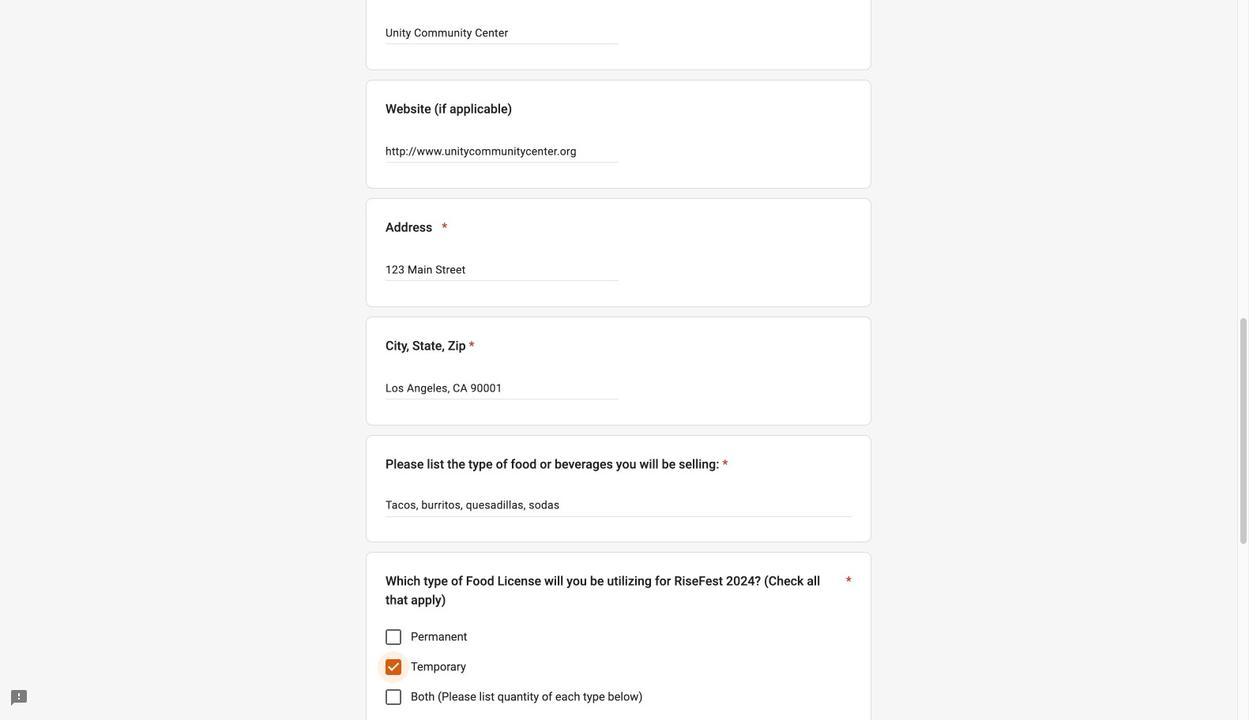 Task type: vqa. For each thing, say whether or not it's contained in the screenshot.
temporary icon
yes



Task type: describe. For each thing, give the bounding box(es) containing it.
1 heading from the top
[[386, 218, 448, 237]]

required question element for 4th heading from the bottom
[[439, 218, 448, 237]]

required question element for 4th heading from the top
[[843, 572, 852, 610]]

3 heading from the top
[[386, 455, 728, 474]]

permanent image
[[387, 631, 400, 644]]

Permanent checkbox
[[386, 630, 401, 646]]

required question element for 3rd heading from the top of the page
[[719, 455, 728, 474]]

2 heading from the top
[[386, 337, 475, 356]]

report a problem to google image
[[9, 689, 28, 708]]



Task type: locate. For each thing, give the bounding box(es) containing it.
temporary image
[[386, 660, 401, 676]]

None text field
[[386, 24, 619, 43], [386, 142, 619, 161], [386, 261, 619, 280], [386, 379, 619, 398], [386, 24, 619, 43], [386, 142, 619, 161], [386, 261, 619, 280], [386, 379, 619, 398]]

both (please list quantity of each type below) image
[[387, 691, 400, 704]]

Both (Please list quantity of each type below) checkbox
[[386, 690, 401, 706]]

Temporary checkbox
[[386, 660, 401, 676]]

heading
[[386, 218, 448, 237], [386, 337, 475, 356], [386, 455, 728, 474], [386, 572, 852, 610]]

list
[[386, 623, 852, 713]]

4 heading from the top
[[386, 572, 852, 610]]

required question element
[[439, 218, 448, 237], [466, 337, 475, 356], [719, 455, 728, 474], [843, 572, 852, 610]]

required question element for 3rd heading from the bottom of the page
[[466, 337, 475, 356]]

Your answer text field
[[386, 498, 852, 517]]



